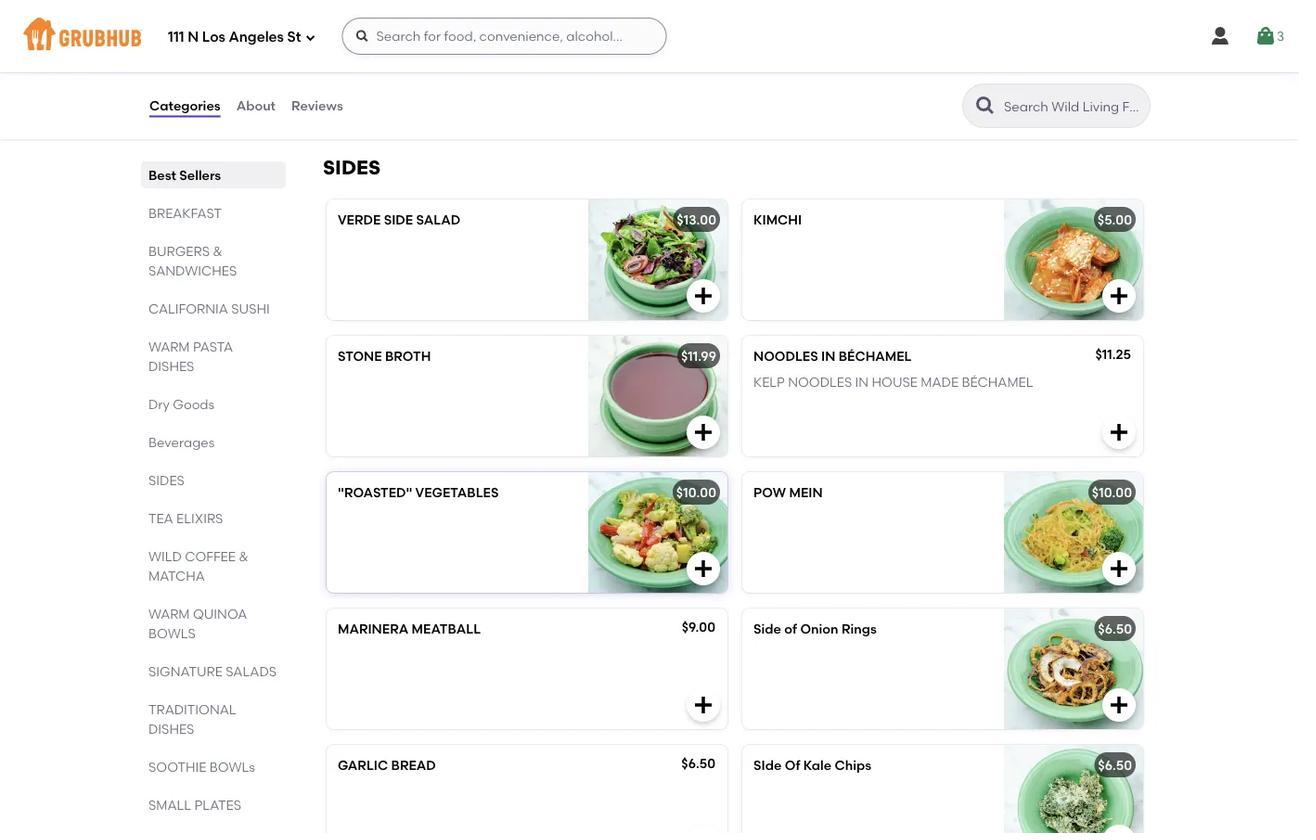 Task type: locate. For each thing, give the bounding box(es) containing it.
best
[[149, 167, 176, 183]]

kelp
[[754, 375, 785, 391]]

sides up tea
[[149, 473, 185, 488]]

soothie
[[149, 759, 206, 775]]

bowls
[[210, 759, 255, 775]]

side
[[754, 622, 782, 638]]

"roasted"
[[338, 485, 413, 501]]

warm quinoa bowls
[[149, 606, 247, 641]]

0 vertical spatial warm
[[149, 339, 190, 355]]

sides
[[323, 156, 381, 180], [149, 473, 185, 488]]

categories button
[[149, 72, 222, 139]]

warm
[[149, 339, 190, 355], [149, 606, 190, 622]]

svg image for kimchi
[[1108, 285, 1131, 308]]

noodles down the noodles in béchamel at the right of page
[[788, 375, 852, 391]]

tea
[[149, 511, 173, 526]]

burgers & sandwiches
[[149, 243, 237, 278]]

2 warm from the top
[[149, 606, 190, 622]]

1 $10.00 from the left
[[677, 485, 717, 501]]

soothie bowls
[[149, 759, 255, 775]]

2 dishes from the top
[[149, 721, 194, 737]]

dishes down traditional
[[149, 721, 194, 737]]

svg image up $11.99
[[693, 285, 715, 308]]

wild
[[149, 549, 182, 564]]

richard's
[[338, 46, 411, 62]]

svg image for verde side salad
[[693, 285, 715, 308]]

richard's sparkling rainwater button
[[327, 34, 728, 117]]

warm inside warm pasta dishes
[[149, 339, 190, 355]]

svg image up richard's
[[355, 29, 370, 44]]

in
[[822, 349, 836, 365], [856, 375, 869, 391]]

in up kelp noodles in house made béchamel
[[822, 349, 836, 365]]

1 horizontal spatial &
[[239, 549, 249, 564]]

& inside wild coffee & matcha
[[239, 549, 249, 564]]

dry goods
[[149, 396, 215, 412]]

0 vertical spatial sides
[[323, 156, 381, 180]]

0 vertical spatial in
[[822, 349, 836, 365]]

2 $10.00 from the left
[[1092, 485, 1133, 501]]

house
[[872, 375, 918, 391]]

svg image up the $11.25
[[1108, 285, 1131, 308]]

of
[[785, 622, 797, 638]]

angeles
[[229, 29, 284, 46]]

meatball
[[412, 622, 481, 638]]

$10.00 for "roasted" vegetables
[[677, 485, 717, 501]]

svg image for "roasted" vegetables
[[693, 558, 715, 580]]

sides tab
[[149, 471, 278, 490]]

search icon image
[[975, 95, 997, 117]]

111 n los angeles st
[[168, 29, 301, 46]]

pasta
[[193, 339, 233, 355]]

1 vertical spatial sides
[[149, 473, 185, 488]]

"roasted" vegetables image
[[589, 473, 728, 593]]

vegetables
[[416, 485, 499, 501]]

noodles up the kelp
[[754, 349, 818, 365]]

3
[[1277, 28, 1285, 44]]

& up sandwiches
[[213, 243, 223, 259]]

reviews
[[292, 98, 343, 114]]

warm inside warm quinoa bowls
[[149, 606, 190, 622]]

warm up the bowls
[[149, 606, 190, 622]]

$10.00 for pow mein
[[1092, 485, 1133, 501]]

quinoa
[[193, 606, 247, 622]]

& inside burgers & sandwiches
[[213, 243, 223, 259]]

bread
[[391, 758, 436, 774]]

bragg apple cider vinegar concord grape image
[[589, 0, 728, 18]]

breakfast
[[149, 205, 222, 221]]

$9.00
[[682, 620, 716, 636]]

béchamel right made in the right of the page
[[962, 375, 1034, 391]]

0 horizontal spatial &
[[213, 243, 223, 259]]

best sellers
[[149, 167, 221, 183]]

1 warm from the top
[[149, 339, 190, 355]]

small plates
[[149, 797, 241, 813]]

garlic bread
[[338, 758, 436, 774]]

traditional dishes tab
[[149, 700, 278, 739]]

&
[[213, 243, 223, 259], [239, 549, 249, 564]]

1 horizontal spatial béchamel
[[962, 375, 1034, 391]]

1 vertical spatial warm
[[149, 606, 190, 622]]

béchamel
[[839, 349, 912, 365], [962, 375, 1034, 391]]

$10.00
[[677, 485, 717, 501], [1092, 485, 1133, 501]]

signature salads
[[149, 664, 277, 680]]

california sushi
[[149, 301, 270, 317]]

Search Wild Living Foods search field
[[1003, 97, 1145, 115]]

dry goods tab
[[149, 395, 278, 414]]

sides up the verde
[[323, 156, 381, 180]]

elixirs
[[176, 511, 223, 526]]

mein
[[790, 485, 823, 501]]

warm for warm quinoa bowls
[[149, 606, 190, 622]]

small
[[149, 797, 191, 813]]

sandwiches
[[149, 263, 237, 278]]

dishes up dry goods
[[149, 358, 194, 374]]

& right the coffee
[[239, 549, 249, 564]]

svg image
[[355, 29, 370, 44], [693, 285, 715, 308], [1108, 285, 1131, 308], [1108, 422, 1131, 444], [693, 558, 715, 580]]

"roasted" vegetables
[[338, 485, 499, 501]]

salad
[[416, 212, 461, 228]]

0 horizontal spatial béchamel
[[839, 349, 912, 365]]

main navigation navigation
[[0, 0, 1300, 72]]

svg image
[[1209, 25, 1232, 47], [1255, 25, 1277, 47], [305, 32, 316, 43], [1108, 82, 1131, 104], [693, 422, 715, 444], [1108, 558, 1131, 580], [693, 695, 715, 717], [1108, 695, 1131, 717], [1108, 831, 1131, 834]]

california sushi tab
[[149, 299, 278, 318]]

$6.50
[[1098, 622, 1133, 638], [682, 756, 716, 772], [1098, 758, 1133, 774]]

1 dishes from the top
[[149, 358, 194, 374]]

0 horizontal spatial sides
[[149, 473, 185, 488]]

dishes
[[149, 358, 194, 374], [149, 721, 194, 737]]

1 horizontal spatial sides
[[323, 156, 381, 180]]

0 vertical spatial dishes
[[149, 358, 194, 374]]

stone
[[338, 349, 382, 365]]

tea elixirs tab
[[149, 509, 278, 528]]

side of onion rings image
[[1004, 609, 1144, 730]]

onion
[[801, 622, 839, 638]]

rings
[[842, 622, 877, 638]]

1 horizontal spatial in
[[856, 375, 869, 391]]

svg image up '$9.00' on the right of page
[[693, 558, 715, 580]]

0 vertical spatial &
[[213, 243, 223, 259]]

1 vertical spatial &
[[239, 549, 249, 564]]

1 vertical spatial dishes
[[149, 721, 194, 737]]

warm down california
[[149, 339, 190, 355]]

dishes inside warm pasta dishes
[[149, 358, 194, 374]]

wild coffee & matcha tab
[[149, 547, 278, 586]]

noodles in béchamel
[[754, 349, 912, 365]]

matcha
[[149, 568, 205, 584]]

0 vertical spatial béchamel
[[839, 349, 912, 365]]

in left house
[[856, 375, 869, 391]]

0 horizontal spatial $10.00
[[677, 485, 717, 501]]

side
[[384, 212, 413, 228]]

salads
[[226, 664, 277, 680]]

signature
[[149, 664, 223, 680]]

chips
[[835, 758, 872, 774]]

1 horizontal spatial $10.00
[[1092, 485, 1133, 501]]

dry
[[149, 396, 170, 412]]

$11.25
[[1096, 347, 1132, 363]]

béchamel up kelp noodles in house made béchamel
[[839, 349, 912, 365]]

about
[[236, 98, 276, 114]]



Task type: describe. For each thing, give the bounding box(es) containing it.
breakfast tab
[[149, 203, 278, 223]]

warm pasta dishes
[[149, 339, 233, 374]]

side of onion rings
[[754, 622, 877, 638]]

kimchi image
[[1004, 200, 1144, 321]]

verde
[[338, 212, 381, 228]]

dishes inside "traditional dishes"
[[149, 721, 194, 737]]

verde side salad image
[[589, 200, 728, 321]]

n
[[188, 29, 199, 46]]

marinera meatball
[[338, 622, 481, 638]]

0 vertical spatial noodles
[[754, 349, 818, 365]]

small plates tab
[[149, 796, 278, 815]]

marinera
[[338, 622, 409, 638]]

side of kale chips
[[754, 758, 872, 774]]

warm quinoa bowls tab
[[149, 604, 278, 643]]

plates
[[194, 797, 241, 813]]

wild coffee & matcha
[[149, 549, 249, 584]]

beverages
[[149, 434, 215, 450]]

goods
[[173, 396, 215, 412]]

los
[[202, 29, 225, 46]]

warm pasta dishes tab
[[149, 337, 278, 376]]

0 horizontal spatial in
[[822, 349, 836, 365]]

traditional dishes
[[149, 702, 236, 737]]

1 vertical spatial in
[[856, 375, 869, 391]]

1 vertical spatial béchamel
[[962, 375, 1034, 391]]

sushi
[[231, 301, 270, 317]]

about button
[[235, 72, 277, 139]]

pow mein image
[[1004, 473, 1144, 593]]

sparkling
[[414, 46, 489, 62]]

best sellers tab
[[149, 165, 278, 185]]

burgers
[[149, 243, 210, 259]]

st
[[287, 29, 301, 46]]

kimchi
[[754, 212, 802, 228]]

richard's sparkling rainwater
[[338, 46, 570, 62]]

Search for food, convenience, alcohol... search field
[[342, 18, 667, 55]]

sides inside tab
[[149, 473, 185, 488]]

beverages tab
[[149, 433, 278, 452]]

sellers
[[179, 167, 221, 183]]

categories
[[149, 98, 221, 114]]

side of kale chips image
[[1004, 746, 1144, 834]]

of
[[785, 758, 801, 774]]

side
[[754, 758, 782, 774]]

svg image inside 3 button
[[1255, 25, 1277, 47]]

stone broth
[[338, 349, 431, 365]]

soothie bowls tab
[[149, 757, 278, 777]]

traditional
[[149, 702, 236, 718]]

$13.00
[[677, 212, 717, 228]]

$5.00
[[1098, 212, 1133, 228]]

kale
[[804, 758, 832, 774]]

burgers & sandwiches tab
[[149, 241, 278, 280]]

verde side salad
[[338, 212, 461, 228]]

reviews button
[[291, 72, 344, 139]]

signature salads tab
[[149, 662, 278, 681]]

$6.50 for $6.50
[[1098, 758, 1133, 774]]

1 vertical spatial noodles
[[788, 375, 852, 391]]

pow
[[754, 485, 786, 501]]

garlic
[[338, 758, 388, 774]]

coffee
[[185, 549, 236, 564]]

kelp noodles in house made béchamel
[[754, 375, 1034, 391]]

rainwater
[[492, 46, 570, 62]]

$6.50 for $9.00
[[1098, 622, 1133, 638]]

stone broth image
[[589, 336, 728, 457]]

bowls
[[149, 626, 196, 641]]

111
[[168, 29, 184, 46]]

$11.99
[[681, 349, 717, 365]]

svg image inside main navigation navigation
[[355, 29, 370, 44]]

svg image down the $11.25
[[1108, 422, 1131, 444]]

warm for warm pasta dishes
[[149, 339, 190, 355]]

tea elixirs
[[149, 511, 223, 526]]

3 button
[[1255, 19, 1285, 53]]

pow mein
[[754, 485, 823, 501]]

california
[[149, 301, 228, 317]]

made
[[921, 375, 959, 391]]

broth
[[385, 349, 431, 365]]



Task type: vqa. For each thing, say whether or not it's contained in the screenshot.
About
yes



